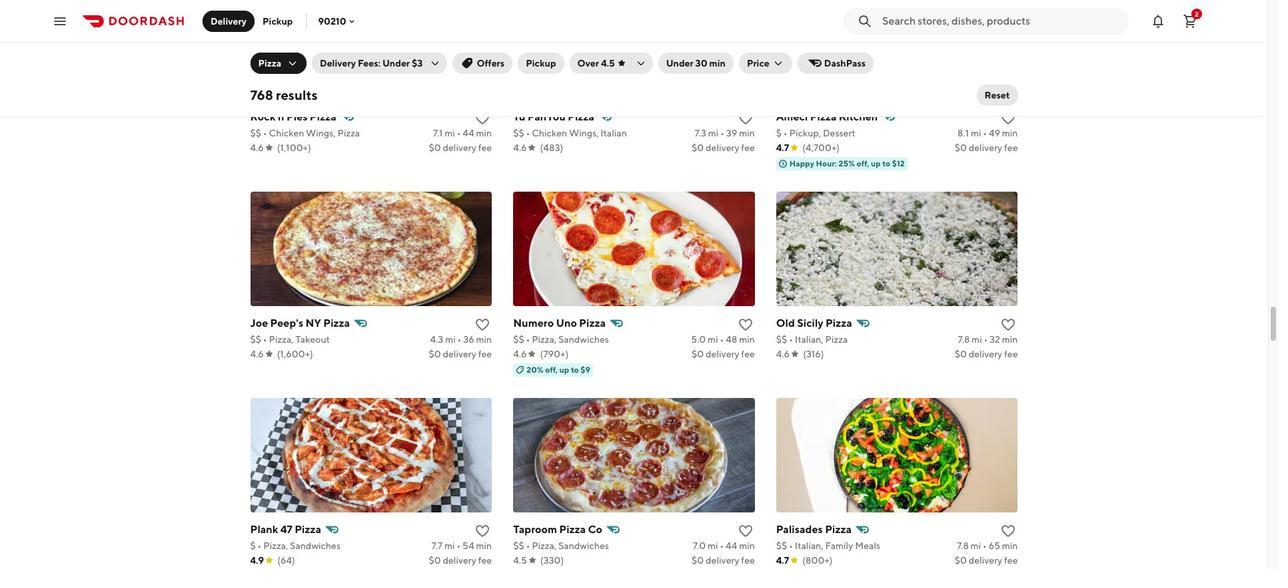 Task type: locate. For each thing, give the bounding box(es) containing it.
$​0 for joe peep's ny pizza
[[429, 349, 441, 360]]

$​0 for old sicily pizza
[[955, 349, 967, 360]]

1 vertical spatial pickup
[[526, 58, 556, 69]]

1 chicken from the left
[[269, 128, 304, 138]]

1 italian, from the top
[[795, 334, 824, 345]]

mi left 32
[[972, 334, 982, 345]]

• down rock'n
[[263, 128, 267, 138]]

palisades pizza
[[776, 524, 852, 536]]

$​0 delivery fee down "4.3 mi • 36 min"
[[429, 349, 492, 360]]

min right 7.0
[[739, 541, 755, 552]]

$$ down the numero
[[513, 334, 524, 345]]

under left 30
[[666, 58, 694, 69]]

price
[[747, 58, 770, 69]]

• left 36
[[458, 334, 461, 345]]

pizza, for joe
[[269, 334, 294, 345]]

mi for ameci pizza kitchen
[[971, 128, 981, 138]]

min right 30
[[709, 58, 726, 69]]

$ for plank
[[250, 541, 256, 552]]

0 vertical spatial $$ • pizza, sandwiches
[[513, 334, 609, 345]]

italian
[[601, 128, 627, 138]]

36
[[463, 334, 474, 345]]

results
[[276, 87, 318, 103]]

up
[[871, 158, 881, 168], [560, 365, 569, 375]]

delivery for numero uno pizza
[[706, 349, 739, 360]]

joe
[[250, 317, 268, 330]]

chicken up (483) at left top
[[532, 128, 567, 138]]

fee down 5.0 mi • 48 min at bottom
[[741, 349, 755, 360]]

0 vertical spatial 44
[[463, 128, 474, 138]]

$$ down the palisades
[[776, 541, 787, 552]]

0 horizontal spatial delivery
[[211, 16, 247, 26]]

min right the 65
[[1002, 541, 1018, 552]]

sandwiches down co
[[559, 541, 609, 552]]

delivery down 8.1 mi • 49 min
[[969, 142, 1002, 153]]

25%
[[839, 158, 855, 168]]

click to add this store to your saved list image for rock'n pies pizza
[[475, 110, 491, 126]]

1 vertical spatial off,
[[545, 365, 558, 375]]

44
[[463, 128, 474, 138], [726, 541, 737, 552]]

delivery down "7.8 mi • 65 min" at the bottom of the page
[[969, 556, 1002, 566]]

7.7 mi • 54 min
[[431, 541, 492, 552]]

pickup button
[[255, 10, 301, 32], [518, 53, 564, 74]]

click to add this store to your saved list image for numero uno pizza
[[738, 317, 754, 333]]

min inside button
[[709, 58, 726, 69]]

4.6 left (316)
[[776, 349, 790, 360]]

1 horizontal spatial 4.5
[[601, 58, 615, 69]]

fee for rock'n pies pizza
[[478, 142, 492, 153]]

pizza
[[258, 58, 281, 69], [310, 110, 336, 123], [568, 110, 594, 123], [810, 110, 837, 123], [338, 128, 360, 138], [323, 317, 350, 330], [579, 317, 606, 330], [826, 317, 852, 330], [825, 334, 848, 345], [295, 524, 321, 536], [559, 524, 586, 536], [825, 524, 852, 536]]

4.7 for ameci pizza kitchen
[[776, 142, 789, 153]]

pizza, up "(790+)"
[[532, 334, 557, 345]]

1 vertical spatial delivery
[[320, 58, 356, 69]]

pizza, up (64)
[[263, 541, 288, 552]]

2 button
[[1177, 8, 1204, 34]]

1 wings, from the left
[[306, 128, 336, 138]]

2 $$ • pizza, sandwiches from the top
[[513, 541, 609, 552]]

mi right 7.3
[[708, 128, 719, 138]]

$$ for taproom
[[513, 541, 524, 552]]

delivery for delivery fees: under $3
[[320, 58, 356, 69]]

delivery for rock'n pies pizza
[[443, 142, 476, 153]]

1 horizontal spatial wings,
[[569, 128, 599, 138]]

1 horizontal spatial 44
[[726, 541, 737, 552]]

fee down 7.8 mi • 32 min
[[1004, 349, 1018, 360]]

under left the $3
[[383, 58, 410, 69]]

pickup up pizza button
[[263, 16, 293, 26]]

2 wings, from the left
[[569, 128, 599, 138]]

2 italian, from the top
[[795, 541, 824, 552]]

4.6 up 20%
[[513, 349, 527, 360]]

min for joe peep's ny pizza
[[476, 334, 492, 345]]

under inside button
[[666, 58, 694, 69]]

min right 49
[[1002, 128, 1018, 138]]

pizza, for plank
[[263, 541, 288, 552]]

1 vertical spatial $
[[250, 541, 256, 552]]

$​0 delivery fee for tu panyou pizza
[[692, 142, 755, 153]]

click to add this store to your saved list image up 7.0 mi • 44 min at the right of page
[[738, 524, 754, 540]]

0 vertical spatial 4.5
[[601, 58, 615, 69]]

90210 button
[[318, 16, 357, 26]]

0 horizontal spatial $
[[250, 541, 256, 552]]

32
[[990, 334, 1000, 345]]

min for plank 47 pizza
[[476, 541, 492, 552]]

• left the 65
[[983, 541, 987, 552]]

delivery down 5.0 mi • 48 min at bottom
[[706, 349, 739, 360]]

$​0 down "7.8 mi • 65 min" at the bottom of the page
[[955, 556, 967, 566]]

$​0 for rock'n pies pizza
[[429, 142, 441, 153]]

1 vertical spatial to
[[571, 365, 579, 375]]

mi left the 65
[[971, 541, 981, 552]]

2 under from the left
[[666, 58, 694, 69]]

2 4.7 from the top
[[776, 556, 789, 566]]

off, right 25%
[[857, 158, 869, 168]]

$​0 delivery fee down 8.1 mi • 49 min
[[955, 142, 1018, 153]]

delivery for old sicily pizza
[[969, 349, 1002, 360]]

offers button
[[453, 53, 513, 74]]

delivery down 7.3 mi • 39 min
[[706, 142, 739, 153]]

4.6
[[250, 142, 264, 153], [513, 142, 527, 153], [250, 349, 264, 360], [513, 349, 527, 360], [776, 349, 790, 360]]

$$ • italian, family meals
[[776, 541, 880, 552]]

click to add this store to your saved list image for plank 47 pizza
[[475, 524, 491, 540]]

0 horizontal spatial under
[[383, 58, 410, 69]]

pickup for pickup button to the bottom
[[526, 58, 556, 69]]

delivery down 7.0 mi • 44 min at the right of page
[[706, 556, 739, 566]]

$ down ameci
[[776, 128, 782, 138]]

$$ • pizza, sandwiches up "(790+)"
[[513, 334, 609, 345]]

meals
[[855, 541, 880, 552]]

0 horizontal spatial wings,
[[306, 128, 336, 138]]

1 horizontal spatial pickup
[[526, 58, 556, 69]]

click to add this store to your saved list image for palisades pizza
[[1001, 524, 1017, 540]]

click to add this store to your saved list image for taproom pizza co
[[738, 524, 754, 540]]

1 under from the left
[[383, 58, 410, 69]]

$​0 for palisades pizza
[[955, 556, 967, 566]]

0 horizontal spatial pickup
[[263, 16, 293, 26]]

click to add this store to your saved list image for old sicily pizza
[[1001, 317, 1017, 333]]

7.1
[[433, 128, 443, 138]]

7.8 for palisades pizza
[[957, 541, 969, 552]]

$$ down tu
[[513, 128, 524, 138]]

• right 7.0
[[720, 541, 724, 552]]

delivery for palisades pizza
[[969, 556, 1002, 566]]

4.6 down rock'n
[[250, 142, 264, 153]]

7.8 left the 65
[[957, 541, 969, 552]]

delivery down 7.1 mi • 44 min
[[443, 142, 476, 153]]

ameci pizza kitchen
[[776, 110, 878, 123]]

click to add this store to your saved list image for ameci pizza kitchen
[[1001, 110, 1017, 126]]

$$ • pizza, sandwiches
[[513, 334, 609, 345], [513, 541, 609, 552]]

old
[[776, 317, 795, 330]]

(316)
[[803, 349, 824, 360]]

1 vertical spatial 4.7
[[776, 556, 789, 566]]

4.7 left (800+)
[[776, 556, 789, 566]]

click to add this store to your saved list image
[[475, 110, 491, 126], [1001, 110, 1017, 126], [475, 524, 491, 540], [1001, 524, 1017, 540]]

delivery
[[211, 16, 247, 26], [320, 58, 356, 69]]

fee
[[478, 142, 492, 153], [741, 142, 755, 153], [1004, 142, 1018, 153], [478, 349, 492, 360], [741, 349, 755, 360], [1004, 349, 1018, 360], [478, 556, 492, 566], [741, 556, 755, 566], [1004, 556, 1018, 566]]

pickup button up pizza button
[[255, 10, 301, 32]]

• down panyou
[[526, 128, 530, 138]]

wings, for tu panyou pizza
[[569, 128, 599, 138]]

0 horizontal spatial to
[[571, 365, 579, 375]]

mi right 8.1
[[971, 128, 981, 138]]

to left $9
[[571, 365, 579, 375]]

click to add this store to your saved list image up '7.7 mi • 54 min'
[[475, 524, 491, 540]]

italian, up (800+)
[[795, 541, 824, 552]]

7.1 mi • 44 min
[[433, 128, 492, 138]]

$ for ameci
[[776, 128, 782, 138]]

1 4.7 from the top
[[776, 142, 789, 153]]

pickup left the over on the left top of page
[[526, 58, 556, 69]]

$​0 down 7.3
[[692, 142, 704, 153]]

$​0 delivery fee down 7.0 mi • 44 min at the right of page
[[692, 556, 755, 566]]

1 horizontal spatial delivery
[[320, 58, 356, 69]]

0 vertical spatial off,
[[857, 158, 869, 168]]

over
[[578, 58, 599, 69]]

0 horizontal spatial pickup button
[[255, 10, 301, 32]]

price button
[[739, 53, 792, 74]]

mi for joe peep's ny pizza
[[445, 334, 456, 345]]

$​0 down 7.8 mi • 32 min
[[955, 349, 967, 360]]

4.6 down tu
[[513, 142, 527, 153]]

italian, for palisades
[[795, 541, 824, 552]]

delivery inside button
[[211, 16, 247, 26]]

wings, left "italian"
[[569, 128, 599, 138]]

min right 7.1
[[476, 128, 492, 138]]

0 vertical spatial pickup
[[263, 16, 293, 26]]

$​0 delivery fee for joe peep's ny pizza
[[429, 349, 492, 360]]

fee down "4.3 mi • 36 min"
[[478, 349, 492, 360]]

$​0 down 5.0
[[692, 349, 704, 360]]

min right 32
[[1002, 334, 1018, 345]]

4.5 inside "button"
[[601, 58, 615, 69]]

$​0 down 4.3
[[429, 349, 441, 360]]

fee for plank 47 pizza
[[478, 556, 492, 566]]

pickup,
[[789, 128, 821, 138]]

fee for ameci pizza kitchen
[[1004, 142, 1018, 153]]

7.8 for old sicily pizza
[[958, 334, 970, 345]]

off,
[[857, 158, 869, 168], [545, 365, 558, 375]]

0 vertical spatial 7.8
[[958, 334, 970, 345]]

$​0 delivery fee down 7.8 mi • 32 min
[[955, 349, 1018, 360]]

$​0 delivery fee down '7.7 mi • 54 min'
[[429, 556, 492, 566]]

delivery down "4.3 mi • 36 min"
[[443, 349, 476, 360]]

4.6 for rock'n
[[250, 142, 264, 153]]

4.6 down "joe"
[[250, 349, 264, 360]]

7.0 mi • 44 min
[[693, 541, 755, 552]]

4.6 for joe
[[250, 349, 264, 360]]

• down the palisades
[[789, 541, 793, 552]]

1 vertical spatial 4.5
[[513, 556, 527, 566]]

mi right 4.3
[[445, 334, 456, 345]]

$$ down 'old'
[[776, 334, 787, 345]]

7.8 mi • 65 min
[[957, 541, 1018, 552]]

1 vertical spatial $$ • pizza, sandwiches
[[513, 541, 609, 552]]

2 chicken from the left
[[532, 128, 567, 138]]

$​0 down 7.1
[[429, 142, 441, 153]]

0 horizontal spatial chicken
[[269, 128, 304, 138]]

click to add this store to your saved list image up 7.1 mi • 44 min
[[475, 110, 491, 126]]

fee down '7.7 mi • 54 min'
[[478, 556, 492, 566]]

$$ down taproom
[[513, 541, 524, 552]]

under
[[383, 58, 410, 69], [666, 58, 694, 69]]

1 vertical spatial 7.8
[[957, 541, 969, 552]]

reset button
[[977, 85, 1018, 106]]

panyou
[[528, 110, 566, 123]]

min right 54
[[476, 541, 492, 552]]

pickup button left the over on the left top of page
[[518, 53, 564, 74]]

1 horizontal spatial to
[[883, 158, 890, 168]]

$$ for tu
[[513, 128, 524, 138]]

to
[[883, 158, 890, 168], [571, 365, 579, 375]]

1 vertical spatial italian,
[[795, 541, 824, 552]]

1 horizontal spatial $
[[776, 128, 782, 138]]

4.3
[[430, 334, 443, 345]]

mi right 7.7
[[445, 541, 455, 552]]

$$
[[250, 128, 261, 138], [513, 128, 524, 138], [250, 334, 261, 345], [513, 334, 524, 345], [776, 334, 787, 345], [513, 541, 524, 552], [776, 541, 787, 552]]

0 vertical spatial delivery
[[211, 16, 247, 26]]

$​0 delivery fee down 5.0 mi • 48 min at bottom
[[692, 349, 755, 360]]

mi right 7.0
[[708, 541, 718, 552]]

fee down 7.1 mi • 44 min
[[478, 142, 492, 153]]

up down "(790+)"
[[560, 365, 569, 375]]

0 vertical spatial up
[[871, 158, 881, 168]]

0 vertical spatial italian,
[[795, 334, 824, 345]]

1 vertical spatial up
[[560, 365, 569, 375]]

8.1
[[958, 128, 969, 138]]

taproom
[[513, 524, 557, 536]]

$​0
[[429, 142, 441, 153], [692, 142, 704, 153], [955, 142, 967, 153], [429, 349, 441, 360], [692, 349, 704, 360], [955, 349, 967, 360], [429, 556, 441, 566], [692, 556, 704, 566], [955, 556, 967, 566]]

pickup for the top pickup button
[[263, 16, 293, 26]]

sicily
[[797, 317, 824, 330]]

$​0 delivery fee down "7.8 mi • 65 min" at the bottom of the page
[[955, 556, 1018, 566]]

1 horizontal spatial chicken
[[532, 128, 567, 138]]

italian, up (316)
[[795, 334, 824, 345]]

click to add this store to your saved list image up 5.0 mi • 48 min at bottom
[[738, 317, 754, 333]]

$​0 for taproom pizza co
[[692, 556, 704, 566]]

•
[[263, 128, 267, 138], [457, 128, 461, 138], [526, 128, 530, 138], [721, 128, 724, 138], [784, 128, 788, 138], [983, 128, 987, 138], [263, 334, 267, 345], [458, 334, 461, 345], [526, 334, 530, 345], [720, 334, 724, 345], [789, 334, 793, 345], [984, 334, 988, 345], [258, 541, 262, 552], [457, 541, 461, 552], [526, 541, 530, 552], [720, 541, 724, 552], [789, 541, 793, 552], [983, 541, 987, 552]]

sandwiches up (64)
[[290, 541, 341, 552]]

mi for old sicily pizza
[[972, 334, 982, 345]]

chicken
[[269, 128, 304, 138], [532, 128, 567, 138]]

click to add this store to your saved list image
[[738, 110, 754, 126], [475, 317, 491, 333], [738, 317, 754, 333], [1001, 317, 1017, 333], [738, 524, 754, 540]]

click to add this store to your saved list image up 7.3 mi • 39 min
[[738, 110, 754, 126]]

0 vertical spatial 4.7
[[776, 142, 789, 153]]

delivery for ameci pizza kitchen
[[969, 142, 1002, 153]]

reset
[[985, 90, 1010, 101]]

4.6 for numero
[[513, 349, 527, 360]]

65
[[989, 541, 1000, 552]]

4.7
[[776, 142, 789, 153], [776, 556, 789, 566]]

chicken for pies
[[269, 128, 304, 138]]

min right 36
[[476, 334, 492, 345]]

delivery
[[443, 142, 476, 153], [706, 142, 739, 153], [969, 142, 1002, 153], [443, 349, 476, 360], [706, 349, 739, 360], [969, 349, 1002, 360], [443, 556, 476, 566], [706, 556, 739, 566], [969, 556, 1002, 566]]

chicken up (1,100+)
[[269, 128, 304, 138]]

$​0 delivery fee
[[429, 142, 492, 153], [692, 142, 755, 153], [955, 142, 1018, 153], [429, 349, 492, 360], [692, 349, 755, 360], [955, 349, 1018, 360], [429, 556, 492, 566], [692, 556, 755, 566], [955, 556, 1018, 566]]

0 vertical spatial $
[[776, 128, 782, 138]]

mi for plank 47 pizza
[[445, 541, 455, 552]]

1 horizontal spatial under
[[666, 58, 694, 69]]

mi for rock'n pies pizza
[[445, 128, 455, 138]]

1 horizontal spatial up
[[871, 158, 881, 168]]

fee for tu panyou pizza
[[741, 142, 755, 153]]

$$ for joe
[[250, 334, 261, 345]]

pizza, down peep's
[[269, 334, 294, 345]]

44 right 7.0
[[726, 541, 737, 552]]

family
[[825, 541, 853, 552]]

sandwiches for pizza
[[559, 541, 609, 552]]

1 $$ • pizza, sandwiches from the top
[[513, 334, 609, 345]]

4.6 for tu
[[513, 142, 527, 153]]

$​0 delivery fee down 7.1 mi • 44 min
[[429, 142, 492, 153]]

italian,
[[795, 334, 824, 345], [795, 541, 824, 552]]

min for palisades pizza
[[1002, 541, 1018, 552]]

4.7 down ameci
[[776, 142, 789, 153]]

delivery down 7.8 mi • 32 min
[[969, 349, 1002, 360]]

1 vertical spatial 44
[[726, 541, 737, 552]]

fee down 7.3 mi • 39 min
[[741, 142, 755, 153]]

ny
[[306, 317, 321, 330]]

$$ for numero
[[513, 334, 524, 345]]

0 horizontal spatial 44
[[463, 128, 474, 138]]

4.5 right the over on the left top of page
[[601, 58, 615, 69]]

1 horizontal spatial pickup button
[[518, 53, 564, 74]]

click to add this store to your saved list image for tu panyou pizza
[[738, 110, 754, 126]]



Task type: vqa. For each thing, say whether or not it's contained in the screenshot.


Task type: describe. For each thing, give the bounding box(es) containing it.
$$ • chicken wings, italian
[[513, 128, 627, 138]]

tu panyou pizza
[[513, 110, 594, 123]]

$$ • chicken wings, pizza
[[250, 128, 360, 138]]

$$ for rock'n
[[250, 128, 261, 138]]

fee for numero uno pizza
[[741, 349, 755, 360]]

49
[[989, 128, 1000, 138]]

pizza button
[[250, 53, 307, 74]]

5.0 mi • 48 min
[[691, 334, 755, 345]]

sandwiches for 47
[[290, 541, 341, 552]]

$​0 delivery fee for ameci pizza kitchen
[[955, 142, 1018, 153]]

delivery for joe peep's ny pizza
[[443, 349, 476, 360]]

dessert
[[823, 128, 856, 138]]

delivery button
[[203, 10, 255, 32]]

numero
[[513, 317, 554, 330]]

sandwiches for uno
[[559, 334, 609, 345]]

$​0 for ameci pizza kitchen
[[955, 142, 967, 153]]

mi for palisades pizza
[[971, 541, 981, 552]]

fees:
[[358, 58, 381, 69]]

wings, for rock'n pies pizza
[[306, 128, 336, 138]]

$​0 delivery fee for taproom pizza co
[[692, 556, 755, 566]]

tu
[[513, 110, 525, 123]]

happy
[[790, 158, 814, 168]]

$​0 delivery fee for numero uno pizza
[[692, 349, 755, 360]]

(790+)
[[540, 349, 569, 360]]

• down the numero
[[526, 334, 530, 345]]

0 vertical spatial to
[[883, 158, 890, 168]]

hour:
[[816, 158, 837, 168]]

ameci
[[776, 110, 808, 123]]

mi for tu panyou pizza
[[708, 128, 719, 138]]

co
[[588, 524, 602, 536]]

delivery for delivery
[[211, 16, 247, 26]]

(1,100+)
[[277, 142, 311, 153]]

30
[[695, 58, 707, 69]]

rock'n pies pizza
[[250, 110, 336, 123]]

1 horizontal spatial off,
[[857, 158, 869, 168]]

min for taproom pizza co
[[739, 541, 755, 552]]

takeout
[[295, 334, 330, 345]]

90210
[[318, 16, 346, 26]]

• left 39
[[721, 128, 724, 138]]

kitchen
[[839, 110, 878, 123]]

mi for taproom pizza co
[[708, 541, 718, 552]]

• left 54
[[457, 541, 461, 552]]

• down taproom
[[526, 541, 530, 552]]

pies
[[286, 110, 308, 123]]

delivery for plank 47 pizza
[[443, 556, 476, 566]]

uno
[[556, 317, 577, 330]]

dashpass
[[824, 58, 866, 69]]

• left 48
[[720, 334, 724, 345]]

20% off, up to $9
[[527, 365, 591, 375]]

min for tu panyou pizza
[[739, 128, 755, 138]]

delivery fees: under $3
[[320, 58, 423, 69]]

taproom pizza co
[[513, 524, 602, 536]]

fee for old sicily pizza
[[1004, 349, 1018, 360]]

4.6 for old
[[776, 349, 790, 360]]

over 4.5 button
[[570, 53, 653, 74]]

4.3 mi • 36 min
[[430, 334, 492, 345]]

$​0 delivery fee for rock'n pies pizza
[[429, 142, 492, 153]]

$​0 delivery fee for plank 47 pizza
[[429, 556, 492, 566]]

• left 49
[[983, 128, 987, 138]]

$ • pizza, sandwiches
[[250, 541, 341, 552]]

7.8 mi • 32 min
[[958, 334, 1018, 345]]

$​0 delivery fee for palisades pizza
[[955, 556, 1018, 566]]

20%
[[527, 365, 544, 375]]

1 vertical spatial pickup button
[[518, 53, 564, 74]]

dashpass button
[[798, 53, 874, 74]]

39
[[726, 128, 737, 138]]

$$ • pizza, sandwiches for uno
[[513, 334, 609, 345]]

44 for taproom pizza co
[[726, 541, 737, 552]]

pizza, for taproom
[[532, 541, 557, 552]]

2
[[1195, 10, 1199, 18]]

under 30 min button
[[658, 53, 734, 74]]

(64)
[[277, 556, 295, 566]]

joe peep's ny pizza
[[250, 317, 350, 330]]

0 horizontal spatial off,
[[545, 365, 558, 375]]

7.0
[[693, 541, 706, 552]]

fee for taproom pizza co
[[741, 556, 755, 566]]

fee for joe peep's ny pizza
[[478, 349, 492, 360]]

47
[[280, 524, 292, 536]]

peep's
[[270, 317, 303, 330]]

(330)
[[540, 556, 564, 566]]

(800+)
[[803, 556, 833, 566]]

(1,600+)
[[277, 349, 313, 360]]

min for old sicily pizza
[[1002, 334, 1018, 345]]

7.7
[[431, 541, 443, 552]]

$$ for old
[[776, 334, 787, 345]]

$ • pickup, dessert
[[776, 128, 856, 138]]

$$ • pizza, takeout
[[250, 334, 330, 345]]

• down 'old'
[[789, 334, 793, 345]]

pizza, for numero
[[532, 334, 557, 345]]

$$ • pizza, sandwiches for pizza
[[513, 541, 609, 552]]

4.7 for palisades pizza
[[776, 556, 789, 566]]

(483)
[[540, 142, 563, 153]]

delivery for taproom pizza co
[[706, 556, 739, 566]]

0 horizontal spatial 4.5
[[513, 556, 527, 566]]

3 items, open order cart image
[[1182, 13, 1198, 29]]

over 4.5
[[578, 58, 615, 69]]

notification bell image
[[1150, 13, 1166, 29]]

44 for rock'n pies pizza
[[463, 128, 474, 138]]

$3
[[412, 58, 423, 69]]

open menu image
[[52, 13, 68, 29]]

Store search: begin typing to search for stores available on DoorDash text field
[[882, 14, 1121, 28]]

plank
[[250, 524, 278, 536]]

$12
[[892, 158, 905, 168]]

$$ • italian, pizza
[[776, 334, 848, 345]]

7.3 mi • 39 min
[[695, 128, 755, 138]]

min for rock'n pies pizza
[[476, 128, 492, 138]]

0 vertical spatial pickup button
[[255, 10, 301, 32]]

rock'n
[[250, 110, 284, 123]]

4.9
[[250, 556, 264, 566]]

under 30 min
[[666, 58, 726, 69]]

• down "joe"
[[263, 334, 267, 345]]

happy hour: 25% off, up to $12
[[790, 158, 905, 168]]

• down ameci
[[784, 128, 788, 138]]

$9
[[581, 365, 591, 375]]

• left 32
[[984, 334, 988, 345]]

48
[[726, 334, 737, 345]]

italian, for old
[[795, 334, 824, 345]]

pizza inside button
[[258, 58, 281, 69]]

delivery for tu panyou pizza
[[706, 142, 739, 153]]

• up 4.9
[[258, 541, 262, 552]]

$​0 for plank 47 pizza
[[429, 556, 441, 566]]

palisades
[[776, 524, 823, 536]]

54
[[463, 541, 474, 552]]

old sicily pizza
[[776, 317, 852, 330]]

mi for numero uno pizza
[[708, 334, 718, 345]]

8.1 mi • 49 min
[[958, 128, 1018, 138]]

click to add this store to your saved list image for joe peep's ny pizza
[[475, 317, 491, 333]]

5.0
[[691, 334, 706, 345]]

$​0 delivery fee for old sicily pizza
[[955, 349, 1018, 360]]

fee for palisades pizza
[[1004, 556, 1018, 566]]

(4,700+)
[[803, 142, 840, 153]]

• right 7.1
[[457, 128, 461, 138]]

$​0 for tu panyou pizza
[[692, 142, 704, 153]]

768
[[250, 87, 273, 103]]

$​0 for numero uno pizza
[[692, 349, 704, 360]]

offers
[[477, 58, 505, 69]]

0 horizontal spatial up
[[560, 365, 569, 375]]

$$ for palisades
[[776, 541, 787, 552]]

768 results
[[250, 87, 318, 103]]

chicken for panyou
[[532, 128, 567, 138]]

numero uno pizza
[[513, 317, 606, 330]]

min for ameci pizza kitchen
[[1002, 128, 1018, 138]]

plank 47 pizza
[[250, 524, 321, 536]]

min for numero uno pizza
[[739, 334, 755, 345]]

7.3
[[695, 128, 706, 138]]



